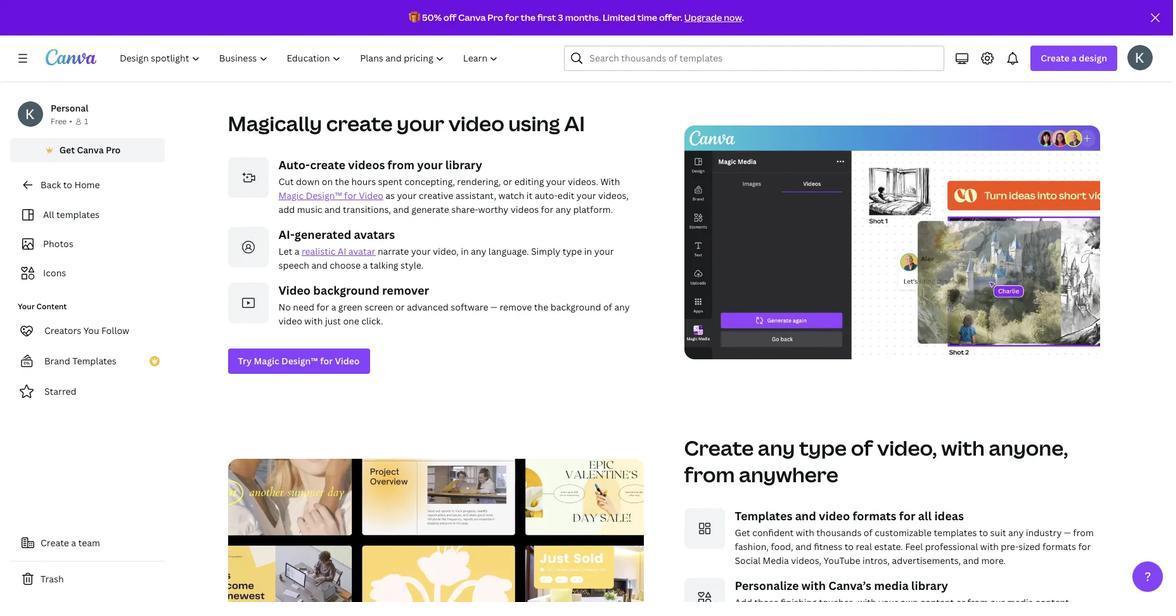 Task type: vqa. For each thing, say whether or not it's contained in the screenshot.
button
no



Task type: describe. For each thing, give the bounding box(es) containing it.
for left first
[[505, 11, 519, 23]]

1 vertical spatial design™
[[282, 355, 318, 367]]

music
[[297, 204, 323, 216]]

create for magically
[[326, 110, 393, 137]]

create for create a design
[[1042, 52, 1070, 64]]

confident
[[753, 527, 794, 539]]

1 horizontal spatial video
[[449, 110, 505, 137]]

upgrade now button
[[685, 11, 742, 23]]

1 horizontal spatial ai
[[565, 110, 585, 137]]

anyone,
[[989, 434, 1069, 462]]

create any type of video, with anyone, from anywhere
[[685, 434, 1069, 488]]

— inside "video background remover no need for a green screen or advanced software — remove the background of any video with just one click."
[[491, 301, 498, 313]]

videos, inside the templates and video formats for all ideas get confident with thousands of customizable templates to suit any industry — from fashion, food, and fitness to real estate. feel professional with pre-sized formats for social media videos, youtube intros, advertisements, and more.
[[792, 555, 822, 567]]

ideas
[[935, 509, 965, 524]]

estate.
[[875, 541, 904, 553]]

fashion,
[[735, 541, 769, 553]]

magically
[[228, 110, 322, 137]]

50%
[[422, 11, 442, 23]]

personal
[[51, 102, 88, 114]]

top level navigation element
[[112, 46, 510, 71]]

rendering,
[[457, 176, 501, 188]]

follow
[[101, 325, 129, 337]]

ai-generated avatars
[[279, 227, 395, 242]]

creators you follow
[[44, 325, 129, 337]]

software
[[451, 301, 489, 313]]

let
[[279, 245, 292, 257]]

thousands
[[817, 527, 862, 539]]

0 horizontal spatial to
[[63, 179, 72, 191]]

transitions,
[[343, 204, 391, 216]]

edit
[[558, 190, 575, 202]]

for right sized
[[1079, 541, 1092, 553]]

🎁 50% off canva pro for the first 3 months. limited time offer. upgrade now .
[[409, 11, 744, 23]]

create for auto-
[[310, 157, 346, 172]]

magic inside cut down on the hours spent concepting, rendering, or editing your videos. with magic design™ for video
[[279, 190, 304, 202]]

a inside "video background remover no need for a green screen or advanced software — remove the background of any video with just one click."
[[331, 301, 336, 313]]

the inside "video background remover no need for a green screen or advanced software — remove the background of any video with just one click."
[[534, 301, 549, 313]]

with inside "video background remover no need for a green screen or advanced software — remove the background of any video with just one click."
[[305, 315, 323, 327]]

templates inside the templates and video formats for all ideas get confident with thousands of customizable templates to suit any industry — from fashion, food, and fitness to real estate. feel professional with pre-sized formats for social media videos, youtube intros, advertisements, and more.
[[934, 527, 978, 539]]

Search search field
[[590, 46, 937, 70]]

simply
[[531, 245, 561, 257]]

0 horizontal spatial library
[[446, 157, 483, 172]]

get inside the templates and video formats for all ideas get confident with thousands of customizable templates to suit any industry — from fashion, food, and fitness to real estate. feel professional with pre-sized formats for social media videos, youtube intros, advertisements, and more.
[[735, 527, 751, 539]]

narrate
[[378, 245, 409, 257]]

down
[[296, 176, 320, 188]]

it
[[527, 190, 533, 202]]

and right food,
[[796, 541, 812, 553]]

sized
[[1019, 541, 1041, 553]]

video, inside create any type of video, with anyone, from anywhere
[[878, 434, 938, 462]]

get inside 'button'
[[59, 144, 75, 156]]

free •
[[51, 116, 72, 127]]

back to home link
[[10, 172, 165, 198]]

your up concepting,
[[417, 157, 443, 172]]

now
[[724, 11, 742, 23]]

creative
[[419, 190, 454, 202]]

type inside create any type of video, with anyone, from anywhere
[[800, 434, 847, 462]]

auto-
[[535, 190, 558, 202]]

design
[[1080, 52, 1108, 64]]

create a design
[[1042, 52, 1108, 64]]

all
[[43, 209, 54, 221]]

back to home
[[41, 179, 100, 191]]

video inside 'try magic design™ for video' link
[[335, 355, 360, 367]]

a inside narrate your video, in any language. simply type in your speech and choose a talking style.
[[363, 259, 368, 271]]

auto-create videos from your library image
[[228, 157, 269, 198]]

as
[[386, 190, 395, 202]]

social
[[735, 555, 761, 567]]

for down just
[[320, 355, 333, 367]]

1 in from the left
[[461, 245, 469, 257]]

one
[[343, 315, 359, 327]]

advertisements,
[[892, 555, 961, 567]]

style.
[[401, 259, 424, 271]]

industry
[[1027, 527, 1062, 539]]

feel
[[906, 541, 924, 553]]

auto-create videos from your library
[[279, 157, 483, 172]]

video inside the templates and video formats for all ideas get confident with thousands of customizable templates to suit any industry — from fashion, food, and fitness to real estate. feel professional with pre-sized formats for social media videos, youtube intros, advertisements, and more.
[[819, 509, 850, 524]]

pro inside 'button'
[[106, 144, 121, 156]]

🎁
[[409, 11, 421, 23]]

ai-
[[279, 227, 295, 242]]

video inside "video background remover no need for a green screen or advanced software — remove the background of any video with just one click."
[[279, 283, 311, 298]]

your inside cut down on the hours spent concepting, rendering, or editing your videos. with magic design™ for video
[[547, 176, 566, 188]]

templates and video formats for all ideas get confident with thousands of customizable templates to suit any industry — from fashion, food, and fitness to real estate. feel professional with pre-sized formats for social media videos, youtube intros, advertisements, and more.
[[735, 509, 1094, 567]]

months.
[[565, 11, 601, 23]]

videos, inside as your creative assistant, watch it auto-edit your videos, add music and transitions, and generate share-worthy videos for any platform.
[[599, 190, 629, 202]]

1 vertical spatial formats
[[1043, 541, 1077, 553]]

magic design™ for video link
[[279, 190, 384, 202]]

personalize
[[735, 578, 799, 594]]

your down videos.
[[577, 190, 597, 202]]

free
[[51, 116, 67, 127]]

content
[[37, 301, 67, 312]]

language.
[[489, 245, 529, 257]]

brand templates
[[44, 355, 117, 367]]

your
[[18, 301, 35, 312]]

video inside cut down on the hours spent concepting, rendering, or editing your videos. with magic design™ for video
[[359, 190, 384, 202]]

popular music on canva video editor image
[[228, 0, 644, 49]]

spent
[[378, 176, 403, 188]]

need
[[293, 301, 315, 313]]

share-
[[452, 204, 479, 216]]

hours
[[352, 176, 376, 188]]

real
[[856, 541, 873, 553]]

trash
[[41, 573, 64, 585]]

creators
[[44, 325, 81, 337]]

using
[[509, 110, 560, 137]]

suit
[[991, 527, 1007, 539]]

all templates link
[[18, 203, 157, 227]]

let a realistic ai avatar
[[279, 245, 376, 257]]

3
[[558, 11, 564, 23]]

type inside narrate your video, in any language. simply type in your speech and choose a talking style.
[[563, 245, 582, 257]]

0 vertical spatial videos
[[348, 157, 385, 172]]

video, inside narrate your video, in any language. simply type in your speech and choose a talking style.
[[433, 245, 459, 257]]

— inside the templates and video formats for all ideas get confident with thousands of customizable templates to suit any industry — from fashion, food, and fitness to real estate. feel professional with pre-sized formats for social media videos, youtube intros, advertisements, and more.
[[1065, 527, 1072, 539]]

green
[[339, 301, 363, 313]]

assistant,
[[456, 190, 497, 202]]

advanced
[[407, 301, 449, 313]]

off
[[444, 11, 457, 23]]

0 vertical spatial from
[[388, 157, 415, 172]]

video background remover image
[[228, 283, 269, 323]]

•
[[69, 116, 72, 127]]

or inside "video background remover no need for a green screen or advanced software — remove the background of any video with just one click."
[[396, 301, 405, 313]]

videos.
[[568, 176, 599, 188]]

with
[[601, 176, 621, 188]]

the inside cut down on the hours spent concepting, rendering, or editing your videos. with magic design™ for video
[[335, 176, 349, 188]]

as your creative assistant, watch it auto-edit your videos, add music and transitions, and generate share-worthy videos for any platform.
[[279, 190, 629, 216]]

your up auto-create videos from your library
[[397, 110, 445, 137]]

narrate your video, in any language. simply type in your speech and choose a talking style.
[[279, 245, 614, 271]]

any inside create any type of video, with anyone, from anywhere
[[758, 434, 795, 462]]

2 vertical spatial to
[[845, 541, 854, 553]]

canva inside 'button'
[[77, 144, 104, 156]]

templates and video formats for all ideas image
[[685, 509, 725, 549]]

personalize with canva's media library image
[[685, 578, 725, 602]]

from inside the templates and video formats for all ideas get confident with thousands of customizable templates to suit any industry — from fashion, food, and fitness to real estate. feel professional with pre-sized formats for social media videos, youtube intros, advertisements, and more.
[[1074, 527, 1094, 539]]



Task type: locate. For each thing, give the bounding box(es) containing it.
video up "need"
[[279, 283, 311, 298]]

2 horizontal spatial from
[[1074, 527, 1094, 539]]

trash link
[[10, 567, 165, 592]]

create inside button
[[41, 537, 69, 549]]

of inside the templates and video formats for all ideas get confident with thousands of customizable templates to suit any industry — from fashion, food, and fitness to real estate. feel professional with pre-sized formats for social media videos, youtube intros, advertisements, and more.
[[864, 527, 873, 539]]

videos up hours
[[348, 157, 385, 172]]

1 vertical spatial of
[[851, 434, 873, 462]]

0 horizontal spatial formats
[[853, 509, 897, 524]]

get up fashion, on the right of the page
[[735, 527, 751, 539]]

icons link
[[18, 261, 157, 285]]

2 vertical spatial create
[[41, 537, 69, 549]]

templates right all
[[56, 209, 100, 221]]

1 vertical spatial videos
[[511, 204, 539, 216]]

0 vertical spatial pro
[[488, 11, 504, 23]]

a inside dropdown button
[[1072, 52, 1077, 64]]

background right remove
[[551, 301, 601, 313]]

brand templates link
[[10, 349, 165, 374]]

0 horizontal spatial video,
[[433, 245, 459, 257]]

create up auto-create videos from your library
[[326, 110, 393, 137]]

create inside create any type of video, with anyone, from anywhere
[[685, 434, 754, 462]]

templates up professional
[[934, 527, 978, 539]]

0 horizontal spatial or
[[396, 301, 405, 313]]

1 vertical spatial video
[[279, 283, 311, 298]]

in down share-
[[461, 245, 469, 257]]

brand
[[44, 355, 70, 367]]

0 vertical spatial of
[[604, 301, 613, 313]]

0 vertical spatial templates
[[72, 355, 117, 367]]

0 vertical spatial background
[[313, 283, 380, 298]]

1 vertical spatial canva
[[77, 144, 104, 156]]

2 horizontal spatial to
[[980, 527, 989, 539]]

2 horizontal spatial create
[[1042, 52, 1070, 64]]

videos
[[348, 157, 385, 172], [511, 204, 539, 216]]

1 vertical spatial create
[[310, 157, 346, 172]]

professional
[[926, 541, 979, 553]]

from inside create any type of video, with anyone, from anywhere
[[685, 461, 735, 488]]

1 horizontal spatial in
[[585, 245, 592, 257]]

1 horizontal spatial videos,
[[792, 555, 822, 567]]

create a team button
[[10, 531, 165, 556]]

0 horizontal spatial canva
[[77, 144, 104, 156]]

icons
[[43, 267, 66, 279]]

and down realistic on the left of page
[[312, 259, 328, 271]]

1 vertical spatial magic
[[254, 355, 279, 367]]

0 horizontal spatial get
[[59, 144, 75, 156]]

screen
[[365, 301, 394, 313]]

design™ down on
[[306, 190, 342, 202]]

back
[[41, 179, 61, 191]]

photos link
[[18, 232, 157, 256]]

for up just
[[317, 301, 329, 313]]

0 vertical spatial magic
[[279, 190, 304, 202]]

or up watch at the left of the page
[[503, 176, 513, 188]]

a for design
[[1072, 52, 1077, 64]]

time
[[638, 11, 658, 23]]

get canva pro button
[[10, 138, 165, 162]]

formats
[[853, 509, 897, 524], [1043, 541, 1077, 553]]

1 vertical spatial video
[[279, 315, 302, 327]]

0 horizontal spatial from
[[388, 157, 415, 172]]

1 horizontal spatial background
[[551, 301, 601, 313]]

video
[[449, 110, 505, 137], [279, 315, 302, 327], [819, 509, 850, 524]]

from up spent
[[388, 157, 415, 172]]

.
[[742, 11, 744, 23]]

ai-generated avatars image
[[228, 227, 269, 268]]

and inside narrate your video, in any language. simply type in your speech and choose a talking style.
[[312, 259, 328, 271]]

of inside create any type of video, with anyone, from anywhere
[[851, 434, 873, 462]]

any inside "video background remover no need for a green screen or advanced software — remove the background of any video with just one click."
[[615, 301, 630, 313]]

more.
[[982, 555, 1006, 567]]

all templates
[[43, 209, 100, 221]]

a for team
[[71, 537, 76, 549]]

with inside create any type of video, with anyone, from anywhere
[[942, 434, 985, 462]]

1 vertical spatial ai
[[338, 245, 347, 257]]

from right industry
[[1074, 527, 1094, 539]]

anywhere
[[739, 461, 839, 488]]

videos down it
[[511, 204, 539, 216]]

customizable
[[875, 527, 932, 539]]

1 horizontal spatial pro
[[488, 11, 504, 23]]

all
[[919, 509, 932, 524]]

generate
[[412, 204, 449, 216]]

the left first
[[521, 11, 536, 23]]

1 vertical spatial templates
[[735, 509, 793, 524]]

1 horizontal spatial to
[[845, 541, 854, 553]]

the right remove
[[534, 301, 549, 313]]

0 horizontal spatial ai
[[338, 245, 347, 257]]

formats up real
[[853, 509, 897, 524]]

a right the let
[[295, 245, 300, 257]]

and
[[325, 204, 341, 216], [393, 204, 410, 216], [312, 259, 328, 271], [796, 509, 817, 524], [796, 541, 812, 553], [964, 555, 980, 567]]

0 horizontal spatial templates
[[72, 355, 117, 367]]

2 vertical spatial from
[[1074, 527, 1094, 539]]

0 vertical spatial type
[[563, 245, 582, 257]]

pro
[[488, 11, 504, 23], [106, 144, 121, 156]]

get canva pro
[[59, 144, 121, 156]]

and left more.
[[964, 555, 980, 567]]

generated
[[295, 227, 352, 242]]

ai
[[565, 110, 585, 137], [338, 245, 347, 257]]

the
[[521, 11, 536, 23], [335, 176, 349, 188], [534, 301, 549, 313]]

0 vertical spatial video
[[359, 190, 384, 202]]

from
[[388, 157, 415, 172], [685, 461, 735, 488], [1074, 527, 1094, 539]]

create inside dropdown button
[[1042, 52, 1070, 64]]

or down remover
[[396, 301, 405, 313]]

magically create your video using ai
[[228, 110, 585, 137]]

the right on
[[335, 176, 349, 188]]

background
[[313, 283, 380, 298], [551, 301, 601, 313]]

video
[[359, 190, 384, 202], [279, 283, 311, 298], [335, 355, 360, 367]]

video up thousands
[[819, 509, 850, 524]]

speech
[[279, 259, 309, 271]]

auto-
[[279, 157, 310, 172]]

starred
[[44, 386, 76, 398]]

0 vertical spatial the
[[521, 11, 536, 23]]

2 vertical spatial the
[[534, 301, 549, 313]]

magic up the add
[[279, 190, 304, 202]]

and up fitness
[[796, 509, 817, 524]]

2 horizontal spatial video
[[819, 509, 850, 524]]

any inside the templates and video formats for all ideas get confident with thousands of customizable templates to suit any industry — from fashion, food, and fitness to real estate. feel professional with pre-sized formats for social media videos, youtube intros, advertisements, and more.
[[1009, 527, 1024, 539]]

videos, down fitness
[[792, 555, 822, 567]]

1 vertical spatial templates
[[934, 527, 978, 539]]

None search field
[[565, 46, 945, 71]]

your up auto-
[[547, 176, 566, 188]]

your up style.
[[411, 245, 431, 257]]

1 vertical spatial videos,
[[792, 555, 822, 567]]

templates down you
[[72, 355, 117, 367]]

pro right off
[[488, 11, 504, 23]]

personalize with canva's media library
[[735, 578, 949, 594]]

a inside button
[[71, 537, 76, 549]]

or inside cut down on the hours spent concepting, rendering, or editing your videos. with magic design™ for video
[[503, 176, 513, 188]]

1 horizontal spatial video,
[[878, 434, 938, 462]]

for down auto-
[[541, 204, 554, 216]]

first
[[538, 11, 556, 23]]

your right as at the left top
[[397, 190, 417, 202]]

create up on
[[310, 157, 346, 172]]

2 vertical spatial video
[[819, 509, 850, 524]]

on
[[322, 176, 333, 188]]

remove
[[500, 301, 532, 313]]

cut down on the hours spent concepting, rendering, or editing your videos. with magic design™ for video
[[279, 176, 621, 202]]

1 vertical spatial —
[[1065, 527, 1072, 539]]

starred link
[[10, 379, 165, 405]]

to right the back
[[63, 179, 72, 191]]

add
[[279, 204, 295, 216]]

1 vertical spatial video,
[[878, 434, 938, 462]]

1 vertical spatial to
[[980, 527, 989, 539]]

formats down industry
[[1043, 541, 1077, 553]]

avatars
[[354, 227, 395, 242]]

just
[[325, 315, 341, 327]]

library down advertisements,
[[912, 578, 949, 594]]

1 horizontal spatial formats
[[1043, 541, 1077, 553]]

library up rendering,
[[446, 157, 483, 172]]

0 horizontal spatial type
[[563, 245, 582, 257]]

any inside narrate your video, in any language. simply type in your speech and choose a talking style.
[[471, 245, 487, 257]]

to left suit
[[980, 527, 989, 539]]

0 horizontal spatial videos,
[[599, 190, 629, 202]]

0 vertical spatial or
[[503, 176, 513, 188]]

for inside cut down on the hours spent concepting, rendering, or editing your videos. with magic design™ for video
[[344, 190, 357, 202]]

videos inside as your creative assistant, watch it auto-edit your videos, add music and transitions, and generate share-worthy videos for any platform.
[[511, 204, 539, 216]]

0 vertical spatial design™
[[306, 190, 342, 202]]

video,
[[433, 245, 459, 257], [878, 434, 938, 462]]

1 horizontal spatial get
[[735, 527, 751, 539]]

1 horizontal spatial —
[[1065, 527, 1072, 539]]

your down platform.
[[595, 245, 614, 257]]

0 vertical spatial library
[[446, 157, 483, 172]]

media
[[763, 555, 789, 567]]

for up customizable
[[900, 509, 916, 524]]

ai right using
[[565, 110, 585, 137]]

0 horizontal spatial in
[[461, 245, 469, 257]]

2 vertical spatial of
[[864, 527, 873, 539]]

0 horizontal spatial —
[[491, 301, 498, 313]]

click.
[[362, 315, 383, 327]]

— left remove
[[491, 301, 498, 313]]

0 vertical spatial formats
[[853, 509, 897, 524]]

0 vertical spatial get
[[59, 144, 75, 156]]

design™
[[306, 190, 342, 202], [282, 355, 318, 367]]

1 vertical spatial type
[[800, 434, 847, 462]]

video down one
[[335, 355, 360, 367]]

1 horizontal spatial canva
[[459, 11, 486, 23]]

kendall parks image
[[1128, 45, 1154, 70]]

0 horizontal spatial pro
[[106, 144, 121, 156]]

1 horizontal spatial or
[[503, 176, 513, 188]]

1 horizontal spatial from
[[685, 461, 735, 488]]

1 vertical spatial library
[[912, 578, 949, 594]]

0 vertical spatial —
[[491, 301, 498, 313]]

0 vertical spatial create
[[1042, 52, 1070, 64]]

library
[[446, 157, 483, 172], [912, 578, 949, 594]]

try magic design™ for video
[[238, 355, 360, 367]]

background up green
[[313, 283, 380, 298]]

your content
[[18, 301, 67, 312]]

0 horizontal spatial video
[[279, 315, 302, 327]]

realistic
[[302, 245, 336, 257]]

1
[[84, 116, 88, 127]]

you
[[84, 325, 99, 337]]

ai up choose
[[338, 245, 347, 257]]

canva down 1
[[77, 144, 104, 156]]

0 vertical spatial create
[[326, 110, 393, 137]]

1 vertical spatial from
[[685, 461, 735, 488]]

and down as at the left top
[[393, 204, 410, 216]]

for inside "video background remover no need for a green screen or advanced software — remove the background of any video with just one click."
[[317, 301, 329, 313]]

from up the templates and video formats for all ideas image
[[685, 461, 735, 488]]

media
[[875, 578, 909, 594]]

2 vertical spatial video
[[335, 355, 360, 367]]

avatar
[[349, 245, 376, 257]]

get down •
[[59, 144, 75, 156]]

video inside "video background remover no need for a green screen or advanced software — remove the background of any video with just one click."
[[279, 315, 302, 327]]

0 horizontal spatial templates
[[56, 209, 100, 221]]

1 horizontal spatial create
[[685, 434, 754, 462]]

video up transitions,
[[359, 190, 384, 202]]

0 vertical spatial templates
[[56, 209, 100, 221]]

any inside as your creative assistant, watch it auto-edit your videos, add music and transitions, and generate share-worthy videos for any platform.
[[556, 204, 571, 216]]

try magic design™ for video link
[[228, 349, 370, 374]]

create
[[1042, 52, 1070, 64], [685, 434, 754, 462], [41, 537, 69, 549]]

1 horizontal spatial library
[[912, 578, 949, 594]]

a down avatar
[[363, 259, 368, 271]]

0 vertical spatial videos,
[[599, 190, 629, 202]]

video left using
[[449, 110, 505, 137]]

creators you follow link
[[10, 318, 165, 344]]

canva right off
[[459, 11, 486, 23]]

of inside "video background remover no need for a green screen or advanced software — remove the background of any video with just one click."
[[604, 301, 613, 313]]

1 horizontal spatial videos
[[511, 204, 539, 216]]

1 vertical spatial the
[[335, 176, 349, 188]]

a
[[1072, 52, 1077, 64], [295, 245, 300, 257], [363, 259, 368, 271], [331, 301, 336, 313], [71, 537, 76, 549]]

create for create any type of video, with anyone, from anywhere
[[685, 434, 754, 462]]

0 vertical spatial video
[[449, 110, 505, 137]]

for down hours
[[344, 190, 357, 202]]

design™ down "need"
[[282, 355, 318, 367]]

in down platform.
[[585, 245, 592, 257]]

1 vertical spatial background
[[551, 301, 601, 313]]

2 in from the left
[[585, 245, 592, 257]]

1 horizontal spatial type
[[800, 434, 847, 462]]

0 vertical spatial video,
[[433, 245, 459, 257]]

0 horizontal spatial create
[[41, 537, 69, 549]]

pre-
[[1001, 541, 1019, 553]]

— right industry
[[1065, 527, 1072, 539]]

1 vertical spatial pro
[[106, 144, 121, 156]]

or
[[503, 176, 513, 188], [396, 301, 405, 313]]

templates inside the templates and video formats for all ideas get confident with thousands of customizable templates to suit any industry — from fashion, food, and fitness to real estate. feel professional with pre-sized formats for social media videos, youtube intros, advertisements, and more.
[[735, 509, 793, 524]]

templates up confident
[[735, 509, 793, 524]]

1 vertical spatial or
[[396, 301, 405, 313]]

1 horizontal spatial templates
[[735, 509, 793, 524]]

to left real
[[845, 541, 854, 553]]

1 horizontal spatial templates
[[934, 527, 978, 539]]

a left the team
[[71, 537, 76, 549]]

pro up back to home link
[[106, 144, 121, 156]]

a up just
[[331, 301, 336, 313]]

for
[[505, 11, 519, 23], [344, 190, 357, 202], [541, 204, 554, 216], [317, 301, 329, 313], [320, 355, 333, 367], [900, 509, 916, 524], [1079, 541, 1092, 553]]

0 horizontal spatial videos
[[348, 157, 385, 172]]

design™ inside cut down on the hours spent concepting, rendering, or editing your videos. with magic design™ for video
[[306, 190, 342, 202]]

a for realistic
[[295, 245, 300, 257]]

magic right try
[[254, 355, 279, 367]]

create for create a team
[[41, 537, 69, 549]]

0 vertical spatial ai
[[565, 110, 585, 137]]

0 horizontal spatial background
[[313, 283, 380, 298]]

videos, down with
[[599, 190, 629, 202]]

video down no
[[279, 315, 302, 327]]

and down magic design™ for video link
[[325, 204, 341, 216]]

for inside as your creative assistant, watch it auto-edit your videos, add music and transitions, and generate share-worthy videos for any platform.
[[541, 204, 554, 216]]

of
[[604, 301, 613, 313], [851, 434, 873, 462], [864, 527, 873, 539]]

a left design
[[1072, 52, 1077, 64]]

create a design button
[[1031, 46, 1118, 71]]

0 vertical spatial to
[[63, 179, 72, 191]]

1 vertical spatial get
[[735, 527, 751, 539]]

1 vertical spatial create
[[685, 434, 754, 462]]

0 vertical spatial canva
[[459, 11, 486, 23]]



